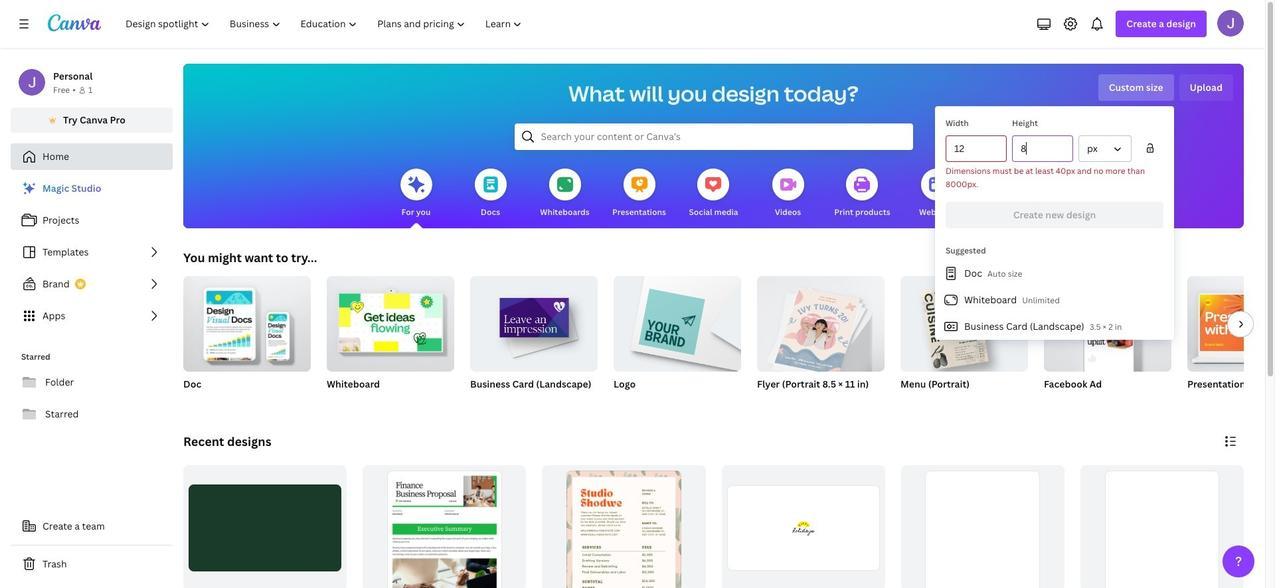 Task type: vqa. For each thing, say whether or not it's contained in the screenshot.
"demonstrate"
no



Task type: locate. For each thing, give the bounding box(es) containing it.
alert
[[946, 165, 1164, 191]]

list
[[11, 175, 173, 329], [935, 260, 1174, 340]]

None search field
[[514, 124, 913, 150]]

None number field
[[954, 136, 998, 161], [1021, 136, 1065, 161], [954, 136, 998, 161], [1021, 136, 1065, 161]]

1 horizontal spatial list
[[935, 260, 1174, 340]]

group
[[327, 271, 454, 408], [327, 271, 454, 372], [470, 271, 598, 408], [470, 271, 598, 372], [614, 271, 741, 408], [614, 271, 741, 372], [757, 271, 885, 408], [757, 271, 885, 376], [183, 276, 311, 408], [901, 276, 1028, 408], [901, 276, 1028, 372], [1044, 276, 1171, 408], [1044, 276, 1171, 372], [1187, 276, 1275, 408], [1187, 276, 1275, 372], [363, 466, 526, 588], [542, 466, 706, 588], [722, 466, 885, 588], [901, 466, 1064, 588], [1080, 466, 1244, 588]]



Task type: describe. For each thing, give the bounding box(es) containing it.
0 horizontal spatial list
[[11, 175, 173, 329]]

Search search field
[[541, 124, 886, 149]]

jacob simon image
[[1217, 10, 1244, 37]]

top level navigation element
[[117, 11, 534, 37]]

Units: px button
[[1078, 135, 1132, 162]]



